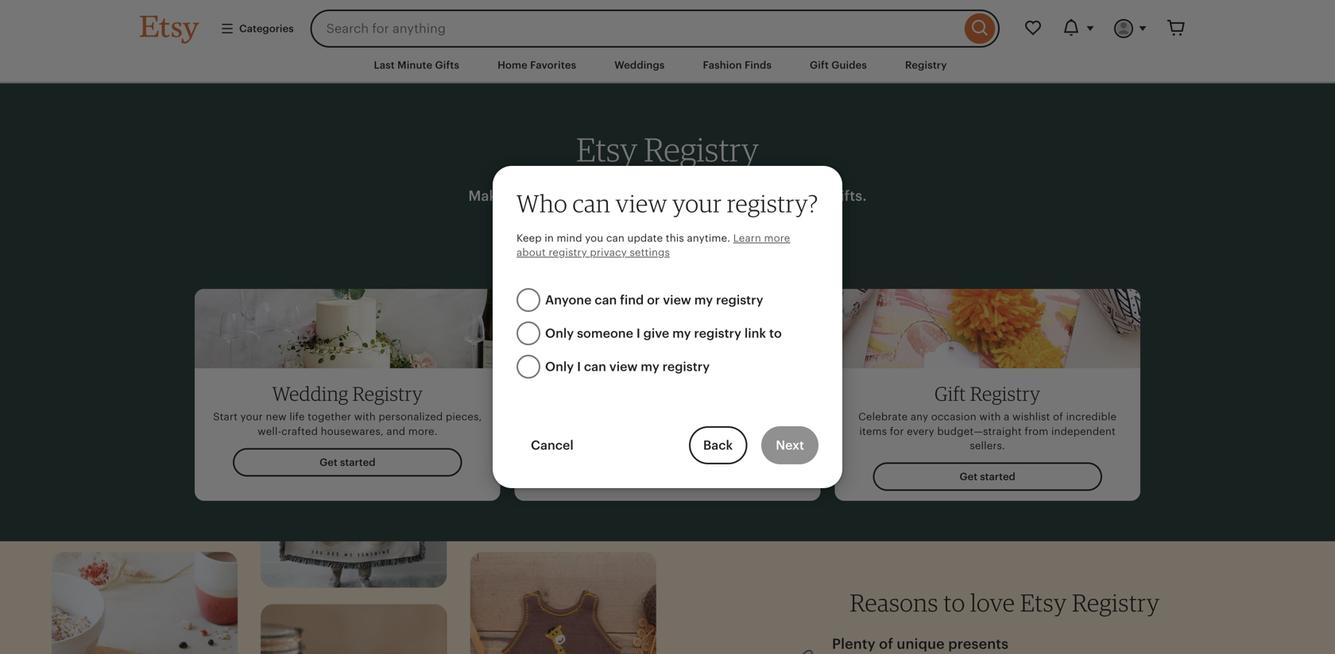 Task type: locate. For each thing, give the bounding box(es) containing it.
and left 'cutest,'
[[578, 426, 597, 438]]

registry?
[[727, 189, 818, 218]]

2 vertical spatial my
[[641, 360, 659, 374]]

for
[[890, 426, 904, 438]]

of right plenty
[[879, 637, 893, 653]]

every right make
[[509, 188, 547, 204]]

can down someone
[[584, 360, 606, 374]]

update
[[627, 232, 663, 244]]

1 vertical spatial view
[[663, 293, 691, 308]]

items inside gift registry celebrate any occasion with a wishlist of incredible items for every budget—straight from independent sellers.
[[859, 426, 887, 438]]

only up welcome
[[545, 360, 574, 374]]

0 horizontal spatial the
[[600, 426, 617, 438]]

1 only from the top
[[545, 327, 574, 341]]

special
[[779, 188, 828, 204]]

your for start
[[240, 411, 263, 423]]

1 vertical spatial my
[[672, 327, 691, 341]]

2 horizontal spatial your
[[672, 189, 722, 218]]

view up update
[[616, 189, 667, 218]]

0 horizontal spatial i
[[577, 360, 581, 374]]

keep in mind you can update this anytime.
[[517, 232, 733, 244]]

in
[[545, 232, 554, 244]]

only for only i can view my registry
[[545, 360, 574, 374]]

next button
[[761, 427, 819, 465]]

0 vertical spatial my
[[694, 293, 713, 308]]

custom
[[738, 411, 776, 423]]

1 vertical spatial to
[[650, 411, 661, 423]]

0 horizontal spatial your
[[240, 411, 263, 423]]

crafted
[[281, 426, 318, 438]]

life
[[289, 411, 305, 423]]

milestone
[[551, 188, 619, 204]]

the
[[664, 411, 680, 423], [600, 426, 617, 438]]

registry down only someone i give my registry link to
[[662, 360, 710, 374]]

etsy right love
[[1020, 588, 1067, 618]]

world
[[683, 411, 711, 423]]

0 vertical spatial to
[[769, 327, 782, 341]]

with inside wedding registry start your new life together with personalized pieces, well-crafted housewares, and more.
[[354, 411, 376, 423]]

1 vertical spatial items
[[859, 426, 887, 438]]

registry inside gift registry celebrate any occasion with a wishlist of incredible items for every budget—straight from independent sellers.
[[970, 382, 1040, 406]]

one
[[629, 411, 648, 423]]

0 vertical spatial every
[[509, 188, 547, 204]]

with left a
[[979, 411, 1001, 423]]

items down celebrate
[[859, 426, 887, 438]]

view
[[616, 189, 667, 218], [663, 293, 691, 308], [609, 360, 638, 374]]

the up cuddliest
[[664, 411, 680, 423]]

to right one
[[650, 411, 661, 423]]

your left little
[[578, 411, 600, 423]]

gift registry celebrate any occasion with a wishlist of incredible items for every budget—straight from independent sellers.
[[858, 382, 1117, 452]]

my right or
[[694, 293, 713, 308]]

with up the creations.
[[714, 411, 736, 423]]

creations.
[[707, 426, 757, 438]]

your inside wedding registry start your new life together with personalized pieces, well-crafted housewares, and more.
[[240, 411, 263, 423]]

together
[[308, 411, 351, 423]]

2 and from the left
[[578, 426, 597, 438]]

well-
[[258, 426, 281, 438]]

1 horizontal spatial to
[[769, 327, 782, 341]]

1 vertical spatial i
[[577, 360, 581, 374]]

to inside who can view your registry? dialog
[[769, 327, 782, 341]]

etsy
[[576, 130, 637, 169], [1020, 588, 1067, 618]]

cancel
[[531, 439, 574, 453]]

1 vertical spatial every
[[907, 426, 934, 438]]

view down someone
[[609, 360, 638, 374]]

items up the 'next'
[[779, 411, 807, 423]]

registry
[[644, 130, 759, 169], [352, 382, 423, 406], [970, 382, 1040, 406], [1072, 588, 1160, 618]]

2 vertical spatial view
[[609, 360, 638, 374]]

and inside wedding registry start your new life together with personalized pieces, well-crafted housewares, and more.
[[387, 426, 405, 438]]

only
[[545, 327, 574, 341], [545, 360, 574, 374]]

and
[[387, 426, 405, 438], [578, 426, 597, 438]]

only someone i give my registry link to
[[545, 327, 782, 341]]

cutest,
[[619, 426, 654, 438]]

about
[[517, 247, 546, 259]]

your inside dialog
[[672, 189, 722, 218]]

can left find
[[595, 293, 617, 308]]

0 horizontal spatial to
[[650, 411, 661, 423]]

cancel button
[[517, 427, 588, 465]]

i
[[636, 327, 640, 341], [577, 360, 581, 374]]

registry
[[549, 247, 587, 259], [716, 293, 763, 308], [694, 327, 741, 341], [662, 360, 710, 374]]

your up anytime.
[[672, 189, 722, 218]]

1 horizontal spatial my
[[672, 327, 691, 341]]

sellers.
[[970, 440, 1005, 452]]

1 horizontal spatial i
[[636, 327, 640, 341]]

plenty of unique presents
[[832, 637, 1009, 653]]

make every milestone meaningful with extra-special gifts.
[[468, 188, 867, 204]]

1 horizontal spatial your
[[578, 411, 600, 423]]

items
[[779, 411, 807, 423], [859, 426, 887, 438]]

of
[[1053, 411, 1063, 423], [879, 637, 893, 653]]

more
[[764, 232, 790, 244]]

my
[[694, 293, 713, 308], [672, 327, 691, 341], [641, 360, 659, 374]]

0 horizontal spatial of
[[879, 637, 893, 653]]

more.
[[408, 426, 438, 438]]

i down someone
[[577, 360, 581, 374]]

with up the housewares,
[[354, 411, 376, 423]]

2 only from the top
[[545, 360, 574, 374]]

give
[[643, 327, 669, 341]]

registry inside wedding registry start your new life together with personalized pieces, well-crafted housewares, and more.
[[352, 382, 423, 406]]

1 horizontal spatial of
[[1053, 411, 1063, 423]]

presents
[[948, 637, 1009, 653]]

1 horizontal spatial etsy
[[1020, 588, 1067, 618]]

menu bar
[[111, 48, 1224, 84]]

registry down mind
[[549, 247, 587, 259]]

to right link
[[769, 327, 782, 341]]

1 and from the left
[[387, 426, 405, 438]]

1 vertical spatial only
[[545, 360, 574, 374]]

every inside gift registry celebrate any occasion with a wishlist of incredible items for every budget—straight from independent sellers.
[[907, 426, 934, 438]]

0 vertical spatial only
[[545, 327, 574, 341]]

with
[[705, 188, 735, 204], [354, 411, 376, 423], [714, 411, 736, 423], [979, 411, 1001, 423]]

your
[[672, 189, 722, 218], [240, 411, 263, 423], [578, 411, 600, 423]]

make
[[468, 188, 505, 204]]

your inside welcome your little one to the world with custom items and the cutest, cuddliest creations.
[[578, 411, 600, 423]]

None search field
[[310, 10, 1000, 48]]

0 vertical spatial etsy
[[576, 130, 637, 169]]

to
[[769, 327, 782, 341], [650, 411, 661, 423], [944, 588, 965, 618]]

registry for gift
[[970, 382, 1040, 406]]

view right or
[[663, 293, 691, 308]]

can
[[573, 189, 610, 218], [606, 232, 625, 244], [595, 293, 617, 308], [584, 360, 606, 374]]

only down anyone
[[545, 327, 574, 341]]

0 horizontal spatial my
[[641, 360, 659, 374]]

and down 'personalized'
[[387, 426, 405, 438]]

0 horizontal spatial etsy
[[576, 130, 637, 169]]

0 horizontal spatial every
[[509, 188, 547, 204]]

mind
[[557, 232, 582, 244]]

new
[[266, 411, 287, 423]]

to left love
[[944, 588, 965, 618]]

the down little
[[600, 426, 617, 438]]

etsy up the "milestone"
[[576, 130, 637, 169]]

every down any
[[907, 426, 934, 438]]

0 horizontal spatial items
[[779, 411, 807, 423]]

gifts.
[[831, 188, 867, 204]]

occasion
[[931, 411, 977, 423]]

banner
[[111, 0, 1224, 48]]

2 vertical spatial to
[[944, 588, 965, 618]]

who can view your registry? dialog
[[0, 0, 1335, 655]]

0 vertical spatial of
[[1053, 411, 1063, 423]]

every
[[509, 188, 547, 204], [907, 426, 934, 438]]

0 horizontal spatial and
[[387, 426, 405, 438]]

0 vertical spatial i
[[636, 327, 640, 341]]

1 horizontal spatial every
[[907, 426, 934, 438]]

1 horizontal spatial and
[[578, 426, 597, 438]]

registry inside learn more about registry privacy settings
[[549, 247, 587, 259]]

1 horizontal spatial items
[[859, 426, 887, 438]]

find
[[620, 293, 644, 308]]

my right give
[[672, 327, 691, 341]]

anytime.
[[687, 232, 730, 244]]

your up well-
[[240, 411, 263, 423]]

0 vertical spatial the
[[664, 411, 680, 423]]

keep
[[517, 232, 542, 244]]

you
[[585, 232, 603, 244]]

0 vertical spatial items
[[779, 411, 807, 423]]

only i can view my registry
[[545, 360, 710, 374]]

of right wishlist
[[1053, 411, 1063, 423]]

welcome
[[528, 411, 575, 423]]

a
[[1004, 411, 1010, 423]]

i left give
[[636, 327, 640, 341]]

my down give
[[641, 360, 659, 374]]

and inside welcome your little one to the world with custom items and the cutest, cuddliest creations.
[[578, 426, 597, 438]]

someone
[[577, 327, 633, 341]]



Task type: describe. For each thing, give the bounding box(es) containing it.
link
[[744, 327, 766, 341]]

learn more about registry privacy settings link
[[517, 232, 790, 259]]

extra-
[[738, 188, 779, 204]]

or
[[647, 293, 660, 308]]

wishlist
[[1012, 411, 1050, 423]]

with left extra-
[[705, 188, 735, 204]]

learn more about registry privacy settings
[[517, 232, 790, 259]]

your for view
[[672, 189, 722, 218]]

unique
[[897, 637, 945, 653]]

registry for etsy
[[644, 130, 759, 169]]

to inside welcome your little one to the world with custom items and the cutest, cuddliest creations.
[[650, 411, 661, 423]]

welcome your little one to the world with custom items and the cutest, cuddliest creations.
[[528, 411, 807, 438]]

meaningful
[[622, 188, 701, 204]]

reasons
[[850, 588, 938, 618]]

registry left link
[[694, 327, 741, 341]]

who can view your registry?
[[517, 189, 818, 218]]

anyone can find or view my registry
[[545, 293, 763, 308]]

little
[[603, 411, 626, 423]]

incredible
[[1066, 411, 1117, 423]]

only for only someone i give my registry link to
[[545, 327, 574, 341]]

reasons to love etsy registry
[[850, 588, 1160, 618]]

my for give
[[672, 327, 691, 341]]

with inside welcome your little one to the world with custom items and the cutest, cuddliest creations.
[[714, 411, 736, 423]]

anyone
[[545, 293, 592, 308]]

wedding registry start your new life together with personalized pieces, well-crafted housewares, and more.
[[213, 382, 482, 438]]

of inside gift registry celebrate any occasion with a wishlist of incredible items for every budget—straight from independent sellers.
[[1053, 411, 1063, 423]]

1 vertical spatial of
[[879, 637, 893, 653]]

my for view
[[641, 360, 659, 374]]

pieces,
[[446, 411, 482, 423]]

this
[[666, 232, 684, 244]]

2 horizontal spatial to
[[944, 588, 965, 618]]

back
[[703, 439, 733, 453]]

0 vertical spatial view
[[616, 189, 667, 218]]

from
[[1025, 426, 1049, 438]]

can up you
[[573, 189, 610, 218]]

who
[[517, 189, 567, 218]]

love
[[970, 588, 1015, 618]]

any
[[911, 411, 928, 423]]

items inside welcome your little one to the world with custom items and the cutest, cuddliest creations.
[[779, 411, 807, 423]]

1 horizontal spatial the
[[664, 411, 680, 423]]

wedding
[[272, 382, 348, 406]]

2 horizontal spatial my
[[694, 293, 713, 308]]

can up 'privacy'
[[606, 232, 625, 244]]

back button
[[689, 427, 747, 465]]

gift
[[935, 382, 966, 406]]

settings
[[630, 247, 670, 259]]

cuddliest
[[657, 426, 704, 438]]

budget—straight
[[937, 426, 1022, 438]]

housewares,
[[321, 426, 384, 438]]

independent
[[1051, 426, 1116, 438]]

learn
[[733, 232, 761, 244]]

1 vertical spatial the
[[600, 426, 617, 438]]

next
[[776, 439, 804, 453]]

celebrate
[[858, 411, 908, 423]]

1 vertical spatial etsy
[[1020, 588, 1067, 618]]

plenty
[[832, 637, 876, 653]]

registry for wedding
[[352, 382, 423, 406]]

etsy registry
[[576, 130, 759, 169]]

with inside gift registry celebrate any occasion with a wishlist of incredible items for every budget—straight from independent sellers.
[[979, 411, 1001, 423]]

start
[[213, 411, 238, 423]]

privacy
[[590, 247, 627, 259]]

registry up link
[[716, 293, 763, 308]]

personalized
[[379, 411, 443, 423]]



Task type: vqa. For each thing, say whether or not it's contained in the screenshot.
with
yes



